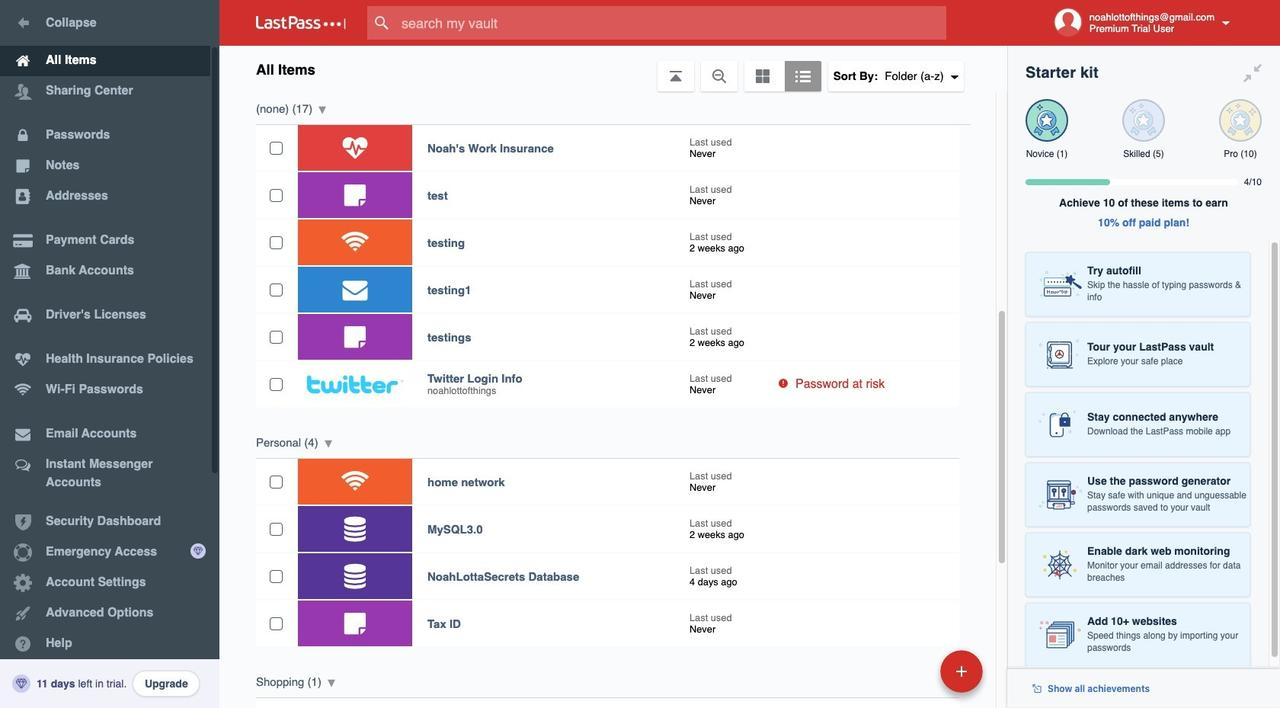 Task type: describe. For each thing, give the bounding box(es) containing it.
search my vault text field
[[367, 6, 977, 40]]

new item element
[[836, 650, 989, 693]]



Task type: vqa. For each thing, say whether or not it's contained in the screenshot.
'Main navigation' navigation
yes



Task type: locate. For each thing, give the bounding box(es) containing it.
vault options navigation
[[220, 46, 1008, 91]]

new item navigation
[[836, 646, 993, 708]]

Search search field
[[367, 6, 977, 40]]

main navigation navigation
[[0, 0, 220, 708]]

lastpass image
[[256, 16, 346, 30]]



